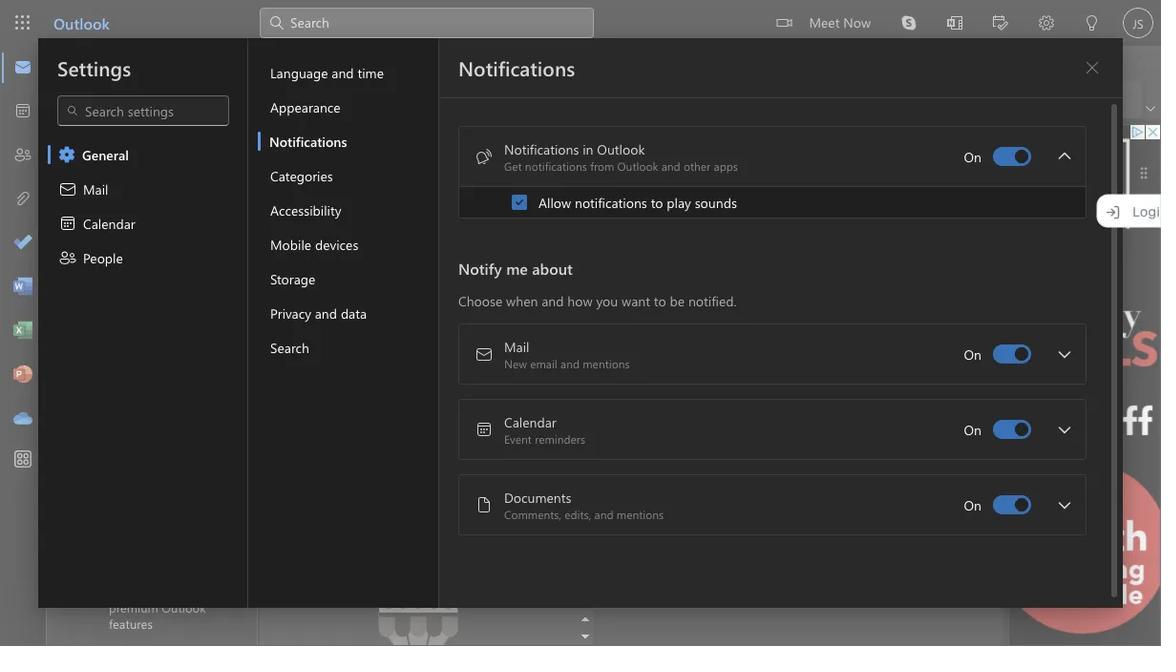 Task type: describe. For each thing, give the bounding box(es) containing it.
sounds
[[695, 193, 737, 211]]

accessibility button
[[258, 193, 438, 227]]

me
[[506, 258, 528, 278]]

notifications tab panel
[[439, 38, 1123, 613]]

from
[[590, 158, 614, 173]]

choose for choose when and how you want to be notified.
[[459, 292, 503, 309]]

mobile devices
[[270, 235, 359, 253]]

with
[[718, 438, 743, 456]]

outlook link
[[53, 0, 110, 46]]

view
[[91, 90, 119, 108]]


[[113, 214, 132, 233]]

notifications inside notifications in outlook get notifications from outlook and other apps
[[525, 158, 587, 173]]

 button
[[548, 138, 579, 164]]

categories button
[[258, 159, 438, 193]]

onedrive image
[[13, 410, 32, 429]]

complete
[[347, 309, 402, 327]]

in
[[583, 140, 594, 158]]

powerpoint image
[[13, 366, 32, 385]]

privacy and data button
[[258, 296, 438, 331]]

people image
[[13, 146, 32, 165]]

notifications in outlook get notifications from outlook and other apps
[[504, 140, 738, 173]]

other
[[684, 158, 711, 173]]

documents
[[504, 489, 572, 507]]

devices
[[315, 235, 359, 253]]

 view settings
[[68, 90, 169, 109]]

ad
[[494, 181, 505, 194]]

csm metal deck - high quality products
[[325, 198, 571, 216]]

m
[[295, 189, 308, 206]]

notifications inside notifications in outlook get notifications from outlook and other apps
[[504, 140, 579, 158]]

accessibility
[[270, 201, 341, 219]]

the
[[641, 438, 660, 456]]

notify me about
[[459, 258, 573, 278]]

settings
[[123, 90, 169, 108]]

get inside notifications in outlook get notifications from outlook and other apps
[[504, 158, 522, 173]]

upgrade to microsoft 365
[[309, 539, 462, 556]]

your inside scan the qr code with your phone camera to download outlook mobile
[[746, 438, 773, 456]]

products
[[518, 198, 571, 216]]


[[57, 145, 76, 164]]

privacy and data
[[270, 304, 367, 322]]


[[113, 252, 132, 271]]


[[554, 142, 573, 161]]

of
[[320, 309, 332, 327]]

word image
[[13, 278, 32, 297]]

 for 
[[1056, 420, 1075, 439]]

dialog containing settings
[[0, 0, 1162, 647]]

apps
[[714, 158, 738, 173]]

search
[[270, 339, 309, 356]]

and inside documents comments, edits, and mentions
[[595, 507, 614, 522]]

storage button
[[258, 262, 438, 296]]

 button
[[544, 262, 575, 292]]

new
[[504, 356, 527, 371]]

help
[[233, 52, 260, 69]]

csm
[[325, 198, 353, 216]]

code
[[685, 438, 714, 456]]

notifications inside notifications button
[[269, 132, 347, 150]]

 inside settings tab list
[[58, 180, 77, 199]]

mentions for 
[[617, 507, 664, 522]]

to left the play
[[651, 193, 663, 211]]

features
[[109, 616, 153, 632]]

deck
[[395, 198, 425, 216]]

tab list containing home
[[95, 46, 275, 75]]

help button
[[218, 46, 275, 75]]

get started
[[271, 268, 339, 286]]

mentions for 
[[583, 356, 630, 371]]

mobile
[[780, 456, 820, 474]]

 button inside favorites tree item
[[78, 128, 111, 163]]

microsoft
[[380, 539, 436, 556]]


[[113, 176, 132, 195]]

application containing settings
[[0, 0, 1162, 647]]

email
[[530, 356, 558, 371]]

mail for mail
[[83, 180, 108, 198]]


[[279, 309, 298, 329]]

quality
[[470, 198, 514, 216]]

 inside favorites tree item
[[88, 138, 103, 153]]

mail new email and mentions
[[504, 338, 630, 371]]

want
[[622, 292, 650, 309]]

settings
[[57, 54, 131, 81]]

calendar inside  calendar
[[83, 214, 135, 232]]

look
[[387, 348, 413, 365]]


[[777, 15, 792, 31]]

 button
[[1050, 141, 1080, 172]]

choose when and how you want to be notified.
[[459, 292, 737, 309]]

1 vertical spatial notifications
[[575, 193, 647, 211]]

 button
[[56, 47, 95, 79]]

favorites tree item
[[69, 128, 223, 166]]

meet now
[[809, 13, 871, 31]]

notifications button
[[258, 124, 438, 159]]

settings tab list
[[38, 38, 248, 608]]

data
[[341, 304, 367, 322]]

choose for choose your look
[[309, 348, 354, 365]]

365
[[440, 539, 462, 556]]

event
[[504, 431, 532, 446]]

privacy
[[270, 304, 311, 322]]

notifications element
[[459, 112, 1087, 550]]

allow
[[539, 193, 571, 211]]

play
[[667, 193, 691, 211]]

comments,
[[504, 507, 562, 522]]

premium outlook features button
[[69, 556, 258, 647]]

edits,
[[565, 507, 592, 522]]

storage
[[270, 270, 316, 288]]

notified.
[[689, 292, 737, 309]]

 for 
[[1056, 496, 1075, 515]]

qr
[[664, 438, 682, 456]]

favorites tree
[[69, 120, 223, 319]]

outlook right from
[[618, 158, 659, 173]]

 button for 
[[1050, 415, 1080, 445]]



Task type: locate. For each thing, give the bounding box(es) containing it.
notifications heading
[[459, 54, 575, 81]]

choose down the of on the left of page
[[309, 348, 354, 365]]

excel image
[[13, 322, 32, 341]]

layout group
[[308, 80, 496, 115]]

0
[[309, 309, 317, 327]]

camera
[[818, 438, 861, 456]]

mail image
[[13, 58, 32, 77]]

files image
[[13, 190, 32, 209]]

1 vertical spatial choose
[[309, 348, 354, 365]]

settings heading
[[57, 54, 131, 81]]

premium outlook features
[[109, 600, 206, 632]]

mentions
[[583, 356, 630, 371], [617, 507, 664, 522]]

1 vertical spatial mentions
[[617, 507, 664, 522]]

language and time button
[[258, 55, 438, 90]]

to inside message list section
[[364, 539, 377, 556]]

general
[[82, 146, 129, 163]]

0 vertical spatial notifications
[[525, 158, 587, 173]]

to do image
[[13, 234, 32, 253]]

1 vertical spatial calendar
[[504, 413, 557, 431]]


[[65, 53, 85, 73]]

get inside message list section
[[271, 268, 293, 286]]

0 vertical spatial 
[[58, 180, 77, 199]]

favorites
[[115, 135, 176, 156]]

outlook right download
[[943, 438, 991, 456]]

get down mobile
[[271, 268, 293, 286]]

allow notifications to play sounds
[[539, 193, 737, 211]]

mentions inside documents comments, edits, and mentions
[[617, 507, 664, 522]]

meet
[[809, 13, 840, 31]]

calendar
[[83, 214, 135, 232], [504, 413, 557, 431]]

1 vertical spatial 
[[475, 345, 494, 364]]

to right camera
[[865, 438, 877, 456]]

outlook up  "button"
[[53, 12, 110, 33]]

mail inside settings tab list
[[83, 180, 108, 198]]

language and time
[[270, 64, 384, 81]]

1 horizontal spatial choose
[[459, 292, 503, 309]]

now
[[844, 13, 871, 31]]

0 vertical spatial choose
[[459, 292, 503, 309]]

mobile devices button
[[258, 227, 438, 262]]

 inside notifications element
[[475, 345, 494, 364]]

notifications up allow
[[525, 158, 587, 173]]

Search settings search field
[[79, 101, 209, 120]]

notify
[[459, 258, 502, 278]]

 button for 
[[1050, 490, 1080, 521]]

metaldecking.com image
[[286, 182, 317, 213]]

tree
[[69, 357, 223, 647]]

to
[[651, 193, 663, 211], [654, 292, 666, 309], [865, 438, 877, 456], [364, 539, 377, 556]]

mail for mail new email and mentions
[[504, 338, 530, 356]]


[[58, 248, 77, 267]]

1 horizontal spatial calendar
[[504, 413, 557, 431]]

calendar up people
[[83, 214, 135, 232]]

started
[[296, 268, 339, 286]]

mobile
[[270, 235, 312, 253]]

mail
[[83, 180, 108, 198], [504, 338, 530, 356]]

0 horizontal spatial choose
[[309, 348, 354, 365]]

document
[[0, 0, 1162, 647]]

documents comments, edits, and mentions
[[504, 489, 664, 522]]

calendar inside "calendar event reminders"
[[504, 413, 557, 431]]

0 vertical spatial calendar
[[83, 214, 135, 232]]

premium
[[109, 600, 158, 616]]

notifications left in
[[504, 140, 579, 158]]

1 horizontal spatial your
[[746, 438, 773, 456]]

outlook inside banner
[[53, 12, 110, 33]]

1 horizontal spatial get
[[504, 158, 522, 173]]

application
[[0, 0, 1162, 647]]

outlook right in
[[597, 140, 645, 158]]

0 horizontal spatial calendar
[[83, 214, 135, 232]]


[[475, 496, 494, 515]]


[[1085, 60, 1100, 75]]

get up ad
[[504, 158, 522, 173]]

 calendar
[[58, 214, 135, 233]]

high
[[438, 198, 467, 216]]

notifications
[[459, 54, 575, 81], [269, 132, 347, 150], [504, 140, 579, 158]]

document containing settings
[[0, 0, 1162, 647]]

calendar right 
[[504, 413, 557, 431]]

outlook inside scan the qr code with your phone camera to download outlook mobile
[[943, 438, 991, 456]]

scan
[[609, 438, 637, 456]]

inbox
[[327, 137, 366, 157]]

choose inside message list section
[[309, 348, 354, 365]]

to left be
[[654, 292, 666, 309]]

language
[[270, 64, 328, 81]]

1 vertical spatial your
[[746, 438, 773, 456]]

metal
[[356, 198, 391, 216]]

6
[[336, 309, 343, 327]]

and inside mail new email and mentions
[[561, 356, 580, 371]]

1 vertical spatial mail
[[504, 338, 530, 356]]

mentions right email
[[583, 356, 630, 371]]

upgrade
[[309, 539, 361, 556]]

appearance button
[[258, 90, 438, 124]]

0 vertical spatial your
[[357, 348, 384, 365]]

 button
[[1077, 53, 1108, 83]]

and inside notifications in outlook get notifications from outlook and other apps
[[662, 158, 681, 173]]


[[1056, 147, 1075, 166]]

notifications
[[525, 158, 587, 173], [575, 193, 647, 211]]

choose
[[459, 292, 503, 309], [309, 348, 354, 365]]

choose down notify
[[459, 292, 503, 309]]

1 horizontal spatial 
[[475, 345, 494, 364]]

outlook banner
[[0, 0, 1162, 46]]

mail left email
[[504, 338, 530, 356]]

you
[[596, 292, 618, 309]]

home button
[[95, 46, 160, 75]]

choose your look
[[309, 348, 413, 365]]

 up 
[[58, 180, 77, 199]]

more apps image
[[13, 451, 32, 470]]

left-rail-appbar navigation
[[4, 46, 42, 441]]

notifications down appearance
[[269, 132, 347, 150]]

your left 'look'
[[357, 348, 384, 365]]

 button for 
[[1050, 339, 1080, 370]]


[[279, 348, 298, 367]]

about
[[532, 258, 573, 278]]

1 vertical spatial get
[[271, 268, 293, 286]]

calendar image
[[13, 102, 32, 121]]

appearance
[[270, 98, 341, 116]]

reminders
[[535, 431, 586, 446]]

outlook inside premium outlook features
[[162, 600, 206, 616]]


[[554, 271, 565, 283]]

choose inside notifications element
[[459, 292, 503, 309]]

mail left 
[[83, 180, 108, 198]]

to inside scan the qr code with your phone camera to download outlook mobile
[[865, 438, 877, 456]]

your
[[357, 348, 384, 365], [746, 438, 773, 456]]

time
[[358, 64, 384, 81]]

 left new
[[475, 345, 494, 364]]

0 vertical spatial get
[[504, 158, 522, 173]]

0 vertical spatial mail
[[83, 180, 108, 198]]

your inside message list section
[[357, 348, 384, 365]]

to right upgrade
[[364, 539, 377, 556]]

mail inside mail new email and mentions
[[504, 338, 530, 356]]

notifications down outlook banner
[[459, 54, 575, 81]]

calendar event reminders
[[504, 413, 586, 446]]

mentions inside mail new email and mentions
[[583, 356, 630, 371]]


[[66, 104, 79, 117]]


[[58, 214, 77, 233]]

0 horizontal spatial your
[[357, 348, 384, 365]]

home
[[109, 52, 145, 69]]

0 of 6 complete
[[309, 309, 402, 327]]

notifications down from
[[575, 193, 647, 211]]

dialog
[[0, 0, 1162, 647]]

outlook right premium
[[162, 600, 206, 616]]

 for 
[[1056, 345, 1075, 364]]

mentions right edits,
[[617, 507, 664, 522]]

tab list
[[95, 46, 275, 75]]

how
[[568, 292, 593, 309]]

 button
[[78, 128, 111, 163], [1050, 339, 1080, 370], [1050, 415, 1080, 445], [1050, 490, 1080, 521]]

0 vertical spatial mentions
[[583, 356, 630, 371]]

your right with
[[746, 438, 773, 456]]

message list section
[[260, 122, 594, 647]]

0 horizontal spatial 
[[58, 180, 77, 199]]

search button
[[258, 331, 438, 365]]

0 horizontal spatial get
[[271, 268, 293, 286]]

1 horizontal spatial mail
[[504, 338, 530, 356]]

0 horizontal spatial mail
[[83, 180, 108, 198]]


[[475, 420, 494, 439]]



Task type: vqa. For each thing, say whether or not it's contained in the screenshot.


